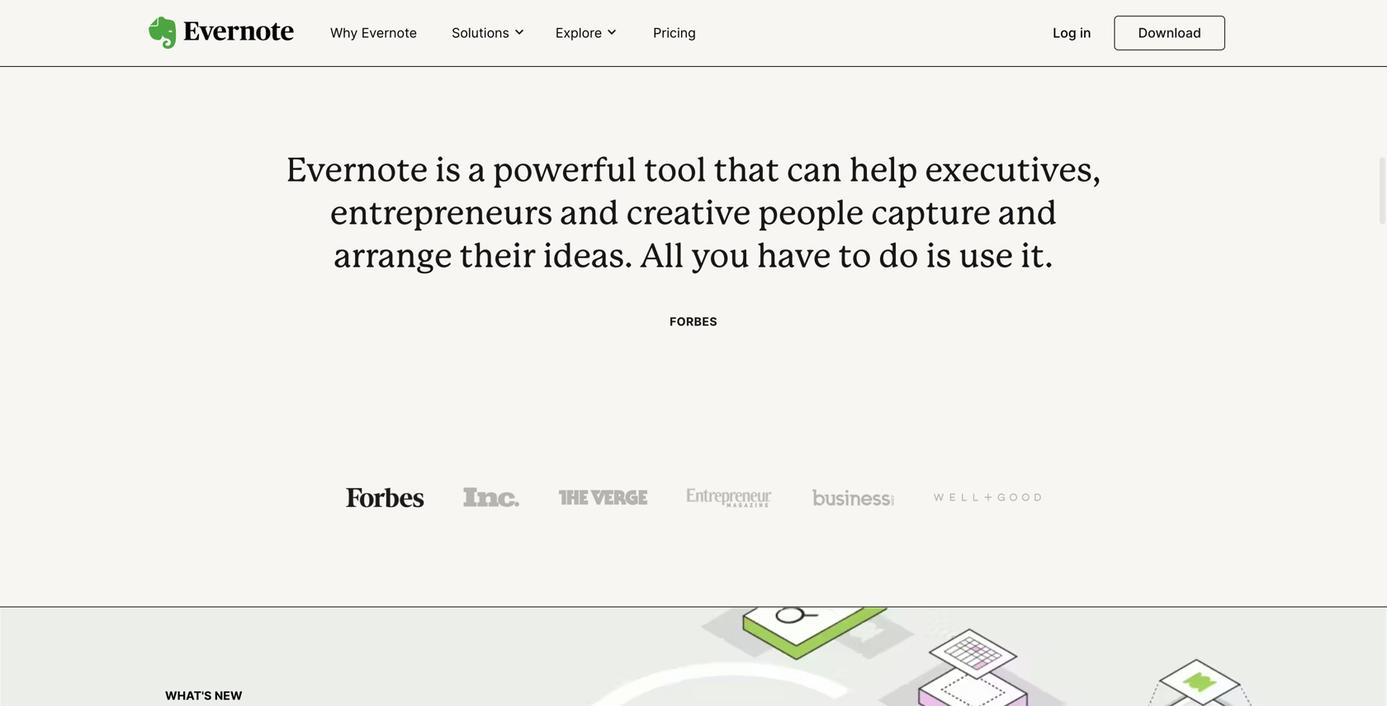 Task type: vqa. For each thing, say whether or not it's contained in the screenshot.
the topmost IS
yes



Task type: describe. For each thing, give the bounding box(es) containing it.
log
[[1053, 25, 1077, 41]]

arrange
[[334, 242, 452, 273]]

people
[[758, 199, 864, 230]]

well + good logo image
[[934, 488, 1041, 507]]

explore
[[556, 25, 602, 41]]

all
[[640, 242, 684, 273]]

forbes
[[670, 315, 718, 329]]

help
[[849, 156, 918, 187]]

0 vertical spatial is
[[435, 156, 461, 187]]

the verge logo image
[[559, 488, 647, 507]]

use
[[959, 242, 1013, 273]]

evernote inside 'link'
[[361, 25, 417, 41]]

new
[[215, 689, 242, 703]]

powerful
[[493, 156, 637, 187]]

pricing
[[653, 25, 696, 41]]

capture
[[871, 199, 991, 230]]

their
[[460, 242, 536, 273]]

why
[[330, 25, 358, 41]]

forbes logo image
[[346, 488, 424, 507]]

a
[[468, 156, 486, 187]]

what's new
[[165, 689, 242, 703]]

tool
[[644, 156, 707, 187]]

solutions button
[[447, 24, 531, 42]]

evernote is a powerful tool that can help executives, entrepreneurs and creative people capture and arrange their ideas. all you have to do is use it.
[[286, 156, 1101, 273]]

log in link
[[1043, 18, 1101, 49]]

14 top features are now available for all users — evernote home image
[[0, 607, 1387, 706]]

evernote logo image
[[149, 17, 294, 49]]

it.
[[1021, 242, 1053, 273]]



Task type: locate. For each thing, give the bounding box(es) containing it.
why evernote link
[[320, 18, 427, 49]]

log in
[[1053, 25, 1091, 41]]

download link
[[1114, 16, 1225, 50]]

evernote
[[361, 25, 417, 41], [286, 156, 428, 187]]

1 and from the left
[[560, 199, 619, 230]]

1 horizontal spatial is
[[926, 242, 952, 273]]

can
[[787, 156, 842, 187]]

explore button
[[551, 24, 624, 42]]

evernote inside evernote is a powerful tool that can help executives, entrepreneurs and creative people capture and arrange their ideas. all you have to do is use it.
[[286, 156, 428, 187]]

you
[[691, 242, 750, 273]]

why evernote
[[330, 25, 417, 41]]

inc logo image
[[464, 488, 520, 507]]

that
[[714, 156, 780, 187]]

have
[[757, 242, 831, 273]]

download
[[1138, 25, 1201, 41]]

pricing link
[[643, 18, 706, 49]]

ideas.
[[543, 242, 633, 273]]

and up "ideas."
[[560, 199, 619, 230]]

is right do
[[926, 242, 952, 273]]

business.com logo image
[[812, 488, 894, 507]]

1 horizontal spatial and
[[998, 199, 1057, 230]]

entrepreneurs
[[330, 199, 553, 230]]

what's
[[165, 689, 212, 703]]

in
[[1080, 25, 1091, 41]]

2 and from the left
[[998, 199, 1057, 230]]

and up "it."
[[998, 199, 1057, 230]]

do
[[879, 242, 919, 273]]

0 vertical spatial evernote
[[361, 25, 417, 41]]

entrepreneur magazine logo image
[[687, 488, 773, 507]]

1 vertical spatial evernote
[[286, 156, 428, 187]]

0 horizontal spatial and
[[560, 199, 619, 230]]

0 horizontal spatial is
[[435, 156, 461, 187]]

executives,
[[925, 156, 1101, 187]]

solutions
[[452, 25, 509, 41]]

is left the a
[[435, 156, 461, 187]]

is
[[435, 156, 461, 187], [926, 242, 952, 273]]

creative
[[626, 199, 751, 230]]

to
[[838, 242, 872, 273]]

1 vertical spatial is
[[926, 242, 952, 273]]

and
[[560, 199, 619, 230], [998, 199, 1057, 230]]



